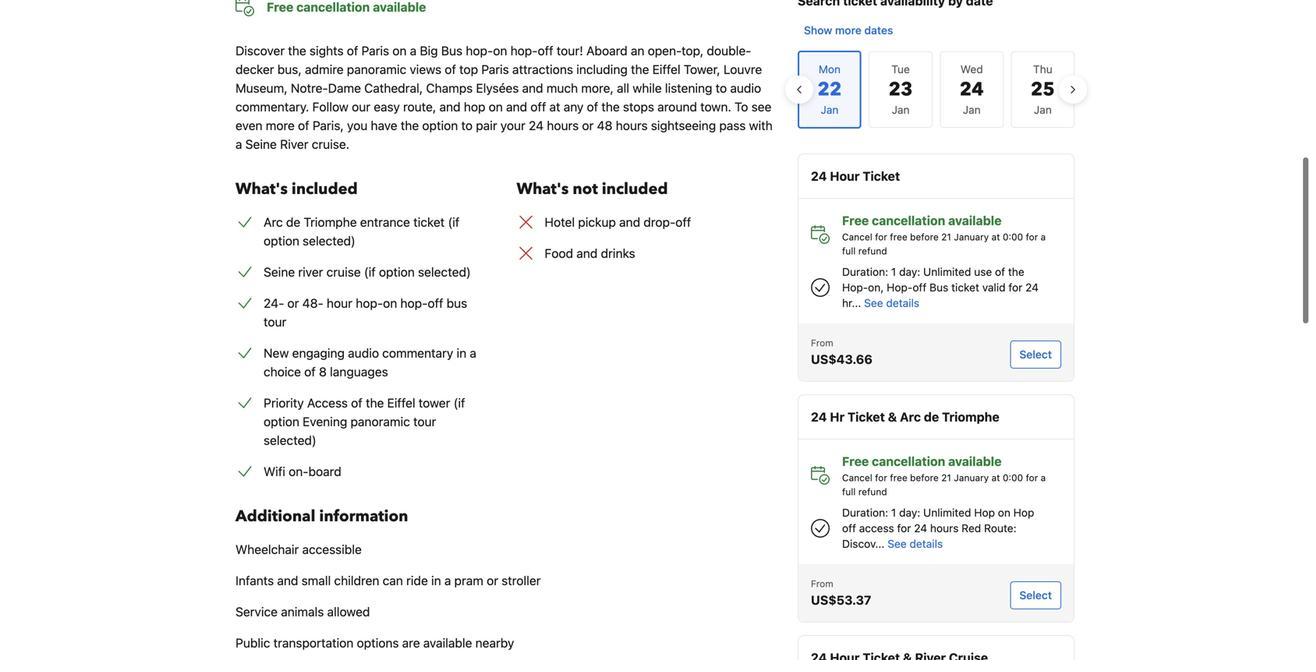Task type: locate. For each thing, give the bounding box(es) containing it.
24 hr ticket & arc de triomphe
[[811, 410, 999, 425]]

1 horizontal spatial bus
[[930, 281, 948, 294]]

0 vertical spatial audio
[[730, 81, 761, 96]]

day: for us$43.66
[[899, 266, 920, 278]]

0 vertical spatial panoramic
[[347, 62, 406, 77]]

on inside duration: 1 day: unlimited hop on hop off access for 24 hours  red route: discov...
[[998, 506, 1010, 519]]

duration:
[[842, 266, 888, 278], [842, 506, 888, 519]]

0 vertical spatial select
[[1019, 348, 1052, 361]]

1 from from the top
[[811, 338, 833, 349]]

details for us$43.66
[[886, 297, 919, 310]]

duration: up on,
[[842, 266, 888, 278]]

public
[[235, 636, 270, 651]]

1 vertical spatial tour
[[413, 414, 436, 429]]

de
[[286, 215, 300, 230], [924, 410, 939, 425]]

0 horizontal spatial in
[[431, 574, 441, 588]]

24-
[[264, 296, 284, 311]]

2 free from the top
[[890, 473, 907, 483]]

around
[[657, 99, 697, 114]]

0 horizontal spatial tour
[[264, 315, 286, 329]]

for inside duration: 1 day: unlimited hop on hop off access for 24 hours  red route: discov...
[[897, 522, 911, 535]]

hotel
[[545, 215, 575, 230]]

information
[[319, 506, 408, 528]]

0 vertical spatial in
[[457, 346, 466, 361]]

(if
[[448, 215, 460, 230], [364, 265, 376, 280], [454, 396, 465, 411]]

on-
[[289, 464, 308, 479]]

double-
[[707, 43, 751, 58]]

cruise
[[326, 265, 361, 280]]

2 21 from the top
[[941, 473, 951, 483]]

from inside from us$53.37
[[811, 579, 833, 590]]

0 vertical spatial before
[[910, 232, 939, 243]]

cancel up access
[[842, 473, 872, 483]]

stroller
[[502, 574, 541, 588]]

0 vertical spatial unlimited
[[923, 266, 971, 278]]

before up duration: 1 day: unlimited use of the hop-on, hop-off bus ticket valid for 24 hr...
[[910, 232, 939, 243]]

us$43.66
[[811, 352, 872, 367]]

paris up elysées at the top left of the page
[[481, 62, 509, 77]]

1 21 from the top
[[941, 232, 951, 243]]

on up elysées at the top left of the page
[[493, 43, 507, 58]]

1 horizontal spatial hop-
[[887, 281, 913, 294]]

in right the commentary
[[457, 346, 466, 361]]

1 cancellation from the top
[[872, 213, 945, 228]]

day: inside duration: 1 day: unlimited hop on hop off access for 24 hours  red route: discov...
[[899, 506, 920, 519]]

1 what's from the left
[[235, 179, 288, 200]]

0 horizontal spatial eiffel
[[387, 396, 415, 411]]

show
[[804, 24, 832, 37]]

free for hour
[[842, 213, 869, 228]]

languages
[[330, 365, 388, 379]]

0 horizontal spatial ticket
[[413, 215, 445, 230]]

full for hour
[[842, 246, 856, 257]]

and down attractions
[[522, 81, 543, 96]]

2 1 from the top
[[891, 506, 896, 519]]

service
[[235, 605, 278, 620]]

commentary
[[382, 346, 453, 361]]

public transportation options are available nearby
[[235, 636, 514, 651]]

seine down even
[[245, 137, 277, 152]]

of right access
[[351, 396, 362, 411]]

select
[[1019, 348, 1052, 361], [1019, 589, 1052, 602]]

&
[[888, 410, 897, 425]]

the down route,
[[401, 118, 419, 133]]

1 horizontal spatial what's
[[517, 179, 569, 200]]

1 vertical spatial ticket
[[951, 281, 979, 294]]

selected) up on-
[[264, 433, 316, 448]]

1 vertical spatial select button
[[1010, 582, 1061, 610]]

select button for us$43.66
[[1010, 341, 1061, 369]]

0 vertical spatial bus
[[441, 43, 463, 58]]

2 vertical spatial (if
[[454, 396, 465, 411]]

cancellation
[[872, 213, 945, 228], [872, 454, 945, 469]]

0 vertical spatial from
[[811, 338, 833, 349]]

hours inside duration: 1 day: unlimited hop on hop off access for 24 hours  red route: discov...
[[930, 522, 959, 535]]

free cancellation available cancel for free before 21 january at 0:00 for a full refund up duration: 1 day: unlimited hop on hop off access for 24 hours  red route: discov...
[[842, 454, 1046, 498]]

1 jan from the left
[[892, 103, 910, 116]]

unlimited inside duration: 1 day: unlimited use of the hop-on, hop-off bus ticket valid for 24 hr...
[[923, 266, 971, 278]]

listening
[[665, 81, 712, 96]]

0:00 up the route:
[[1003, 473, 1023, 483]]

2 january from the top
[[954, 473, 989, 483]]

see down on,
[[864, 297, 883, 310]]

0 vertical spatial details
[[886, 297, 919, 310]]

from for us$43.66
[[811, 338, 833, 349]]

24 right valid
[[1025, 281, 1039, 294]]

a inside new engaging audio commentary in a choice of 8 languages
[[470, 346, 476, 361]]

0 horizontal spatial audio
[[348, 346, 379, 361]]

0 vertical spatial available
[[948, 213, 1002, 228]]

1 day: from the top
[[899, 266, 920, 278]]

2 select button from the top
[[1010, 582, 1061, 610]]

us$53.37
[[811, 593, 871, 608]]

0 vertical spatial or
[[582, 118, 594, 133]]

jan inside thu 25 jan
[[1034, 103, 1052, 116]]

paris,
[[313, 118, 344, 133]]

21
[[941, 232, 951, 243], [941, 473, 951, 483]]

option down the entrance on the top left of the page
[[379, 265, 415, 280]]

more down commentary.
[[266, 118, 295, 133]]

refund up access
[[858, 487, 887, 498]]

of inside priority access of the eiffel tower (if option evening panoramic tour selected)
[[351, 396, 362, 411]]

tour down the 24-
[[264, 315, 286, 329]]

1 free from the top
[[842, 213, 869, 228]]

0 horizontal spatial paris
[[361, 43, 389, 58]]

hop up the route:
[[1013, 506, 1034, 519]]

ticket inside arc de triomphe entrance ticket (if option selected)
[[413, 215, 445, 230]]

1 hop from the left
[[974, 506, 995, 519]]

tour!
[[557, 43, 583, 58]]

in inside new engaging audio commentary in a choice of 8 languages
[[457, 346, 466, 361]]

food
[[545, 246, 573, 261]]

24 right access
[[914, 522, 927, 535]]

hours down stops
[[616, 118, 648, 133]]

1 for us$53.37
[[891, 506, 896, 519]]

cancel
[[842, 232, 872, 243], [842, 473, 872, 483]]

hop- right on,
[[887, 281, 913, 294]]

option down priority
[[264, 414, 299, 429]]

on for bus
[[383, 296, 397, 311]]

free up duration: 1 day: unlimited use of the hop-on, hop-off bus ticket valid for 24 hr...
[[890, 232, 907, 243]]

24 hour ticket
[[811, 169, 900, 184]]

panoramic up cathedral,
[[347, 62, 406, 77]]

duration: 1 day: unlimited hop on hop off access for 24 hours  red route: discov...
[[842, 506, 1034, 551]]

0 vertical spatial free cancellation available cancel for free before 21 january at 0:00 for a full refund
[[842, 213, 1046, 257]]

hours left red
[[930, 522, 959, 535]]

0 horizontal spatial hours
[[547, 118, 579, 133]]

2 what's from the left
[[517, 179, 569, 200]]

1 vertical spatial see
[[888, 538, 907, 551]]

hours down "any"
[[547, 118, 579, 133]]

1 vertical spatial panoramic
[[351, 414, 410, 429]]

wheelchair accessible
[[235, 542, 362, 557]]

option inside "discover the sights of paris on a big bus hop-on hop-off tour! aboard an open-top, double- decker bus, admire panoramic views of top paris attractions including the eiffel tower, louvre museum, notre-dame cathedral, champs elysées and much more, all while listening to audio commentary. follow our easy route, and hop on and off at any of the stops around town. to see even more of paris, you have the option to pair your 24 hours or 48 hours sightseeing pass with a seine river cruise."
[[422, 118, 458, 133]]

21 up duration: 1 day: unlimited hop on hop off access for 24 hours  red route: discov...
[[941, 473, 951, 483]]

0:00
[[1003, 232, 1023, 243], [1003, 473, 1023, 483]]

ticket down use
[[951, 281, 979, 294]]

1 vertical spatial january
[[954, 473, 989, 483]]

1 vertical spatial see details link
[[888, 538, 943, 551]]

1 select button from the top
[[1010, 341, 1061, 369]]

1 full from the top
[[842, 246, 856, 257]]

1 horizontal spatial eiffel
[[652, 62, 680, 77]]

1 vertical spatial selected)
[[418, 265, 471, 280]]

1 vertical spatial more
[[266, 118, 295, 133]]

0 vertical spatial selected)
[[303, 234, 355, 248]]

unlimited for 24 hr ticket & arc de triomphe
[[923, 506, 971, 519]]

selected) inside priority access of the eiffel tower (if option evening panoramic tour selected)
[[264, 433, 316, 448]]

selected) up cruise
[[303, 234, 355, 248]]

region
[[785, 44, 1087, 135]]

1 vertical spatial see details
[[888, 538, 943, 551]]

free cancellation available cancel for free before 21 january at 0:00 for a full refund for 24 hour ticket
[[842, 213, 1046, 257]]

de down what's included
[[286, 215, 300, 230]]

show more dates
[[804, 24, 893, 37]]

1 vertical spatial free cancellation available cancel for free before 21 january at 0:00 for a full refund
[[842, 454, 1046, 498]]

route,
[[403, 99, 436, 114]]

duration: inside duration: 1 day: unlimited use of the hop-on, hop-off bus ticket valid for 24 hr...
[[842, 266, 888, 278]]

see details
[[864, 297, 919, 310], [888, 538, 943, 551]]

1 vertical spatial duration:
[[842, 506, 888, 519]]

2 included from the left
[[602, 179, 668, 200]]

3 jan from the left
[[1034, 103, 1052, 116]]

dame
[[328, 81, 361, 96]]

selected) up bus
[[418, 265, 471, 280]]

1 horizontal spatial hop
[[1013, 506, 1034, 519]]

jan
[[892, 103, 910, 116], [963, 103, 981, 116], [1034, 103, 1052, 116]]

0 vertical spatial tour
[[264, 315, 286, 329]]

jan down 25
[[1034, 103, 1052, 116]]

at up the route:
[[991, 473, 1000, 483]]

at up use
[[991, 232, 1000, 243]]

1 free from the top
[[890, 232, 907, 243]]

on down seine river cruise (if option selected)
[[383, 296, 397, 311]]

1 vertical spatial full
[[842, 487, 856, 498]]

the up the bus, at left top
[[288, 43, 306, 58]]

0 horizontal spatial more
[[266, 118, 295, 133]]

infants and small children can ride in a pram or stroller
[[235, 574, 541, 588]]

allowed
[[327, 605, 370, 620]]

available right the are
[[423, 636, 472, 651]]

valid
[[982, 281, 1006, 294]]

1 duration: from the top
[[842, 266, 888, 278]]

1 vertical spatial day:
[[899, 506, 920, 519]]

from inside from us$43.66
[[811, 338, 833, 349]]

0 horizontal spatial arc
[[264, 215, 283, 230]]

0 vertical spatial 1
[[891, 266, 896, 278]]

off inside 24- or 48- hour hop-on hop-off bus tour
[[428, 296, 443, 311]]

january up red
[[954, 473, 989, 483]]

additional information
[[235, 506, 408, 528]]

full up discov...
[[842, 487, 856, 498]]

red
[[962, 522, 981, 535]]

what's not included
[[517, 179, 668, 200]]

elysées
[[476, 81, 519, 96]]

2 day: from the top
[[899, 506, 920, 519]]

unlimited for 24 hour ticket
[[923, 266, 971, 278]]

1 refund from the top
[[858, 246, 887, 257]]

what's up 'hotel'
[[517, 179, 569, 200]]

tour down tower
[[413, 414, 436, 429]]

8
[[319, 365, 327, 379]]

2 horizontal spatial or
[[582, 118, 594, 133]]

2 duration: from the top
[[842, 506, 888, 519]]

0 horizontal spatial de
[[286, 215, 300, 230]]

before
[[910, 232, 939, 243], [910, 473, 939, 483]]

paris up cathedral,
[[361, 43, 389, 58]]

more,
[[581, 81, 614, 96]]

on for bus
[[392, 43, 407, 58]]

0 horizontal spatial included
[[292, 179, 358, 200]]

48-
[[302, 296, 323, 311]]

of up valid
[[995, 266, 1005, 278]]

0 vertical spatial at
[[549, 99, 560, 114]]

pickup
[[578, 215, 616, 230]]

of inside new engaging audio commentary in a choice of 8 languages
[[304, 365, 316, 379]]

1 horizontal spatial included
[[602, 179, 668, 200]]

on inside 24- or 48- hour hop-on hop-off bus tour
[[383, 296, 397, 311]]

see details link
[[864, 297, 919, 310], [888, 538, 943, 551]]

ticket left the & on the bottom right of page
[[848, 410, 885, 425]]

unlimited inside duration: 1 day: unlimited hop on hop off access for 24 hours  red route: discov...
[[923, 506, 971, 519]]

day: inside duration: 1 day: unlimited use of the hop-on, hop-off bus ticket valid for 24 hr...
[[899, 266, 920, 278]]

before up duration: 1 day: unlimited hop on hop off access for 24 hours  red route: discov...
[[910, 473, 939, 483]]

before for 24 hour ticket
[[910, 232, 939, 243]]

ride
[[406, 574, 428, 588]]

refund for hour
[[858, 246, 887, 257]]

2 vertical spatial at
[[991, 473, 1000, 483]]

in right ride
[[431, 574, 441, 588]]

hr
[[830, 410, 845, 425]]

1 inside duration: 1 day: unlimited use of the hop-on, hop-off bus ticket valid for 24 hr...
[[891, 266, 896, 278]]

at left "any"
[[549, 99, 560, 114]]

audio inside new engaging audio commentary in a choice of 8 languages
[[348, 346, 379, 361]]

select button for us$53.37
[[1010, 582, 1061, 610]]

1 vertical spatial available
[[948, 454, 1002, 469]]

triomphe inside arc de triomphe entrance ticket (if option selected)
[[304, 215, 357, 230]]

2 select from the top
[[1019, 589, 1052, 602]]

2 vertical spatial selected)
[[264, 433, 316, 448]]

2 from from the top
[[811, 579, 833, 590]]

audio
[[730, 81, 761, 96], [348, 346, 379, 361]]

the down the languages
[[366, 396, 384, 411]]

triomphe
[[304, 215, 357, 230], [942, 410, 999, 425]]

the right use
[[1008, 266, 1024, 278]]

0:00 for 24 hr ticket & arc de triomphe
[[1003, 473, 1023, 483]]

eiffel down open-
[[652, 62, 680, 77]]

ticket for hour
[[863, 169, 900, 184]]

off inside duration: 1 day: unlimited hop on hop off access for 24 hours  red route: discov...
[[842, 522, 856, 535]]

21 for 24 hour ticket
[[941, 232, 951, 243]]

all
[[617, 81, 629, 96]]

panoramic inside "discover the sights of paris on a big bus hop-on hop-off tour! aboard an open-top, double- decker bus, admire panoramic views of top paris attractions including the eiffel tower, louvre museum, notre-dame cathedral, champs elysées and much more, all while listening to audio commentary. follow our easy route, and hop on and off at any of the stops around town. to see even more of paris, you have the option to pair your 24 hours or 48 hours sightseeing pass with a seine river cruise."
[[347, 62, 406, 77]]

1 vertical spatial at
[[991, 232, 1000, 243]]

1 vertical spatial paris
[[481, 62, 509, 77]]

duration: for us$53.37
[[842, 506, 888, 519]]

refund up on,
[[858, 246, 887, 257]]

0 vertical spatial duration:
[[842, 266, 888, 278]]

audio inside "discover the sights of paris on a big bus hop-on hop-off tour! aboard an open-top, double- decker bus, admire panoramic views of top paris attractions including the eiffel tower, louvre museum, notre-dame cathedral, champs elysées and much more, all while listening to audio commentary. follow our easy route, and hop on and off at any of the stops around town. to see even more of paris, you have the option to pair your 24 hours or 48 hours sightseeing pass with a seine river cruise."
[[730, 81, 761, 96]]

panoramic
[[347, 62, 406, 77], [351, 414, 410, 429]]

1 vertical spatial 0:00
[[1003, 473, 1023, 483]]

hop- right the hour
[[356, 296, 383, 311]]

2 full from the top
[[842, 487, 856, 498]]

or inside 24- or 48- hour hop-on hop-off bus tour
[[287, 296, 299, 311]]

1 for us$43.66
[[891, 266, 896, 278]]

0 vertical spatial day:
[[899, 266, 920, 278]]

january for 24 hr ticket & arc de triomphe
[[954, 473, 989, 483]]

0 vertical spatial select button
[[1010, 341, 1061, 369]]

0 vertical spatial refund
[[858, 246, 887, 257]]

0 vertical spatial 0:00
[[1003, 232, 1023, 243]]

0 horizontal spatial what's
[[235, 179, 288, 200]]

0 vertical spatial eiffel
[[652, 62, 680, 77]]

at for 24 hr ticket & arc de triomphe
[[991, 473, 1000, 483]]

museum,
[[235, 81, 287, 96]]

arc down what's included
[[264, 215, 283, 230]]

1 vertical spatial triomphe
[[942, 410, 999, 425]]

of inside duration: 1 day: unlimited use of the hop-on, hop-off bus ticket valid for 24 hr...
[[995, 266, 1005, 278]]

tue
[[891, 63, 910, 76]]

1 free cancellation available cancel for free before 21 january at 0:00 for a full refund from the top
[[842, 213, 1046, 257]]

and down champs
[[439, 99, 461, 114]]

1 vertical spatial from
[[811, 579, 833, 590]]

available up use
[[948, 213, 1002, 228]]

1 select from the top
[[1019, 348, 1052, 361]]

1 inside duration: 1 day: unlimited hop on hop off access for 24 hours  red route: discov...
[[891, 506, 896, 519]]

1 before from the top
[[910, 232, 939, 243]]

1 unlimited from the top
[[923, 266, 971, 278]]

2 before from the top
[[910, 473, 939, 483]]

(if right the entrance on the top left of the page
[[448, 215, 460, 230]]

1 cancel from the top
[[842, 232, 872, 243]]

free down hr
[[842, 454, 869, 469]]

see details link down access
[[888, 538, 943, 551]]

on left big
[[392, 43, 407, 58]]

2 unlimited from the top
[[923, 506, 971, 519]]

service animals allowed
[[235, 605, 370, 620]]

select for us$53.37
[[1019, 589, 1052, 602]]

1 vertical spatial cancellation
[[872, 454, 945, 469]]

sights
[[310, 43, 344, 58]]

1 vertical spatial ticket
[[848, 410, 885, 425]]

0 horizontal spatial triomphe
[[304, 215, 357, 230]]

you
[[347, 118, 367, 133]]

seine left river
[[264, 265, 295, 280]]

from up the us$43.66
[[811, 338, 833, 349]]

audio down louvre
[[730, 81, 761, 96]]

0 horizontal spatial hop
[[974, 506, 995, 519]]

option down route,
[[422, 118, 458, 133]]

1 horizontal spatial tour
[[413, 414, 436, 429]]

to up the town. at the top of page
[[716, 81, 727, 96]]

0 horizontal spatial hop-
[[842, 281, 868, 294]]

or right the 24-
[[287, 296, 299, 311]]

2 0:00 from the top
[[1003, 473, 1023, 483]]

details right discov...
[[910, 538, 943, 551]]

hop- up hr... in the right top of the page
[[842, 281, 868, 294]]

bus inside duration: 1 day: unlimited use of the hop-on, hop-off bus ticket valid for 24 hr...
[[930, 281, 948, 294]]

0 vertical spatial january
[[954, 232, 989, 243]]

arc right the & on the bottom right of page
[[900, 410, 921, 425]]

2 free cancellation available cancel for free before 21 january at 0:00 for a full refund from the top
[[842, 454, 1046, 498]]

2 refund from the top
[[858, 487, 887, 498]]

0 vertical spatial 21
[[941, 232, 951, 243]]

0 horizontal spatial bus
[[441, 43, 463, 58]]

2 jan from the left
[[963, 103, 981, 116]]

and right food
[[576, 246, 598, 261]]

tour inside 24- or 48- hour hop-on hop-off bus tour
[[264, 315, 286, 329]]

pair
[[476, 118, 497, 133]]

or left "48"
[[582, 118, 594, 133]]

1 vertical spatial free
[[890, 473, 907, 483]]

off
[[538, 43, 553, 58], [530, 99, 546, 114], [675, 215, 691, 230], [913, 281, 927, 294], [428, 296, 443, 311], [842, 522, 856, 535]]

evening
[[303, 414, 347, 429]]

food and drinks
[[545, 246, 635, 261]]

1 horizontal spatial de
[[924, 410, 939, 425]]

the
[[288, 43, 306, 58], [631, 62, 649, 77], [601, 99, 620, 114], [401, 118, 419, 133], [1008, 266, 1024, 278], [366, 396, 384, 411]]

free cancellation available cancel for free before 21 january at 0:00 for a full refund for 24 hr ticket & arc de triomphe
[[842, 454, 1046, 498]]

2 cancel from the top
[[842, 473, 872, 483]]

1 0:00 from the top
[[1003, 232, 1023, 243]]

0:00 up valid
[[1003, 232, 1023, 243]]

cancellation for hour
[[872, 213, 945, 228]]

0 vertical spatial cancellation
[[872, 213, 945, 228]]

the inside priority access of the eiffel tower (if option evening panoramic tour selected)
[[366, 396, 384, 411]]

0 vertical spatial ticket
[[413, 215, 445, 230]]

ticket inside duration: 1 day: unlimited use of the hop-on, hop-off bus ticket valid for 24 hr...
[[951, 281, 979, 294]]

eiffel left tower
[[387, 396, 415, 411]]

in
[[457, 346, 466, 361], [431, 574, 441, 588]]

of left "8"
[[304, 365, 316, 379]]

audio up the languages
[[348, 346, 379, 361]]

2 free from the top
[[842, 454, 869, 469]]

1 vertical spatial 1
[[891, 506, 896, 519]]

ticket right hour
[[863, 169, 900, 184]]

cruise.
[[312, 137, 349, 152]]

included up hotel pickup and drop-off
[[602, 179, 668, 200]]

0 vertical spatial see details
[[864, 297, 919, 310]]

and up your at the left of the page
[[506, 99, 527, 114]]

additional
[[235, 506, 315, 528]]

january
[[954, 232, 989, 243], [954, 473, 989, 483]]

0 vertical spatial triomphe
[[304, 215, 357, 230]]

unlimited left use
[[923, 266, 971, 278]]

available for 24 hr ticket & arc de triomphe
[[948, 454, 1002, 469]]

1 january from the top
[[954, 232, 989, 243]]

option inside arc de triomphe entrance ticket (if option selected)
[[264, 234, 299, 248]]

seine inside "discover the sights of paris on a big bus hop-on hop-off tour! aboard an open-top, double- decker bus, admire panoramic views of top paris attractions including the eiffel tower, louvre museum, notre-dame cathedral, champs elysées and much more, all while listening to audio commentary. follow our easy route, and hop on and off at any of the stops around town. to see even more of paris, you have the option to pair your 24 hours or 48 hours sightseeing pass with a seine river cruise."
[[245, 137, 277, 152]]

1 vertical spatial or
[[287, 296, 299, 311]]

or right the pram
[[487, 574, 498, 588]]

at inside "discover the sights of paris on a big bus hop-on hop-off tour! aboard an open-top, double- decker bus, admire panoramic views of top paris attractions including the eiffel tower, louvre museum, notre-dame cathedral, champs elysées and much more, all while listening to audio commentary. follow our easy route, and hop on and off at any of the stops around town. to see even more of paris, you have the option to pair your 24 hours or 48 hours sightseeing pass with a seine river cruise."
[[549, 99, 560, 114]]

board
[[308, 464, 341, 479]]

see details link for us$43.66
[[864, 297, 919, 310]]

2 cancellation from the top
[[872, 454, 945, 469]]

access
[[307, 396, 348, 411]]

24 down wed
[[960, 77, 984, 103]]

details right hr... in the right top of the page
[[886, 297, 919, 310]]

0 vertical spatial more
[[835, 24, 862, 37]]

hop-
[[466, 43, 493, 58], [510, 43, 538, 58], [356, 296, 383, 311], [400, 296, 428, 311]]

hop
[[974, 506, 995, 519], [1013, 506, 1034, 519]]

free up access
[[890, 473, 907, 483]]

1 vertical spatial (if
[[364, 265, 376, 280]]

for
[[875, 232, 887, 243], [1026, 232, 1038, 243], [1009, 281, 1022, 294], [875, 473, 887, 483], [1026, 473, 1038, 483], [897, 522, 911, 535]]

1 horizontal spatial see
[[888, 538, 907, 551]]

1 vertical spatial unlimited
[[923, 506, 971, 519]]

2 hop from the left
[[1013, 506, 1034, 519]]

(if inside priority access of the eiffel tower (if option evening panoramic tour selected)
[[454, 396, 465, 411]]

jan inside tue 23 jan
[[892, 103, 910, 116]]

open-
[[648, 43, 682, 58]]

1 1 from the top
[[891, 266, 896, 278]]

2 vertical spatial available
[[423, 636, 472, 651]]

hop- up top
[[466, 43, 493, 58]]

unlimited up red
[[923, 506, 971, 519]]

hr...
[[842, 297, 861, 310]]

1 vertical spatial in
[[431, 574, 441, 588]]

jan inside wed 24 jan
[[963, 103, 981, 116]]

january up use
[[954, 232, 989, 243]]

arc inside arc de triomphe entrance ticket (if option selected)
[[264, 215, 283, 230]]

0 vertical spatial (if
[[448, 215, 460, 230]]

duration: inside duration: 1 day: unlimited hop on hop off access for 24 hours  red route: discov...
[[842, 506, 888, 519]]

1 horizontal spatial to
[[716, 81, 727, 96]]

1 included from the left
[[292, 179, 358, 200]]

1 vertical spatial 21
[[941, 473, 951, 483]]

included down cruise.
[[292, 179, 358, 200]]

have
[[371, 118, 397, 133]]

jan down 23 at the right top of the page
[[892, 103, 910, 116]]

selected)
[[303, 234, 355, 248], [418, 265, 471, 280], [264, 433, 316, 448]]

admire
[[305, 62, 344, 77]]

cancel for hour
[[842, 232, 872, 243]]

0 vertical spatial de
[[286, 215, 300, 230]]

0 horizontal spatial see
[[864, 297, 883, 310]]

1 vertical spatial audio
[[348, 346, 379, 361]]

bus inside "discover the sights of paris on a big bus hop-on hop-off tour! aboard an open-top, double- decker bus, admire panoramic views of top paris attractions including the eiffel tower, louvre museum, notre-dame cathedral, champs elysées and much more, all while listening to audio commentary. follow our easy route, and hop on and off at any of the stops around town. to see even more of paris, you have the option to pair your 24 hours or 48 hours sightseeing pass with a seine river cruise."
[[441, 43, 463, 58]]



Task type: vqa. For each thing, say whether or not it's contained in the screenshot.
the bottom ticket
yes



Task type: describe. For each thing, give the bounding box(es) containing it.
drinks
[[601, 246, 635, 261]]

option inside priority access of the eiffel tower (if option evening panoramic tour selected)
[[264, 414, 299, 429]]

priority access of the eiffel tower (if option evening panoramic tour selected)
[[264, 396, 465, 448]]

0 horizontal spatial to
[[461, 118, 473, 133]]

and left small
[[277, 574, 298, 588]]

to
[[735, 99, 748, 114]]

route:
[[984, 522, 1017, 535]]

free for hour
[[890, 232, 907, 243]]

discover the sights of paris on a big bus hop-on hop-off tour! aboard an open-top, double- decker bus, admire panoramic views of top paris attractions including the eiffel tower, louvre museum, notre-dame cathedral, champs elysées and much more, all while listening to audio commentary. follow our easy route, and hop on and off at any of the stops around town. to see even more of paris, you have the option to pair your 24 hours or 48 hours sightseeing pass with a seine river cruise.
[[235, 43, 773, 152]]

full for hr
[[842, 487, 856, 498]]

1 horizontal spatial paris
[[481, 62, 509, 77]]

stops
[[623, 99, 654, 114]]

more inside "discover the sights of paris on a big bus hop-on hop-off tour! aboard an open-top, double- decker bus, admire panoramic views of top paris attractions including the eiffel tower, louvre museum, notre-dame cathedral, champs elysées and much more, all while listening to audio commentary. follow our easy route, and hop on and off at any of the stops around town. to see even more of paris, you have the option to pair your 24 hours or 48 hours sightseeing pass with a seine river cruise."
[[266, 118, 295, 133]]

the down an
[[631, 62, 649, 77]]

refund for hr
[[858, 487, 887, 498]]

notre-
[[291, 81, 328, 96]]

at for 24 hour ticket
[[991, 232, 1000, 243]]

24 inside "discover the sights of paris on a big bus hop-on hop-off tour! aboard an open-top, double- decker bus, admire panoramic views of top paris attractions including the eiffel tower, louvre museum, notre-dame cathedral, champs elysées and much more, all while listening to audio commentary. follow our easy route, and hop on and off at any of the stops around town. to see even more of paris, you have the option to pair your 24 hours or 48 hours sightseeing pass with a seine river cruise."
[[529, 118, 544, 133]]

selected) inside arc de triomphe entrance ticket (if option selected)
[[303, 234, 355, 248]]

or inside "discover the sights of paris on a big bus hop-on hop-off tour! aboard an open-top, double- decker bus, admire panoramic views of top paris attractions including the eiffel tower, louvre museum, notre-dame cathedral, champs elysées and much more, all while listening to audio commentary. follow our easy route, and hop on and off at any of the stops around town. to see even more of paris, you have the option to pair your 24 hours or 48 hours sightseeing pass with a seine river cruise."
[[582, 118, 594, 133]]

are
[[402, 636, 420, 651]]

see
[[751, 99, 771, 114]]

available for 24 hour ticket
[[948, 213, 1002, 228]]

24 left hr
[[811, 410, 827, 425]]

from us$53.37
[[811, 579, 871, 608]]

sightseeing
[[651, 118, 716, 133]]

1 vertical spatial de
[[924, 410, 939, 425]]

24 left hour
[[811, 169, 827, 184]]

0 vertical spatial to
[[716, 81, 727, 96]]

1 horizontal spatial or
[[487, 574, 498, 588]]

for inside duration: 1 day: unlimited use of the hop-on, hop-off bus ticket valid for 24 hr...
[[1009, 281, 1022, 294]]

jan for 25
[[1034, 103, 1052, 116]]

louvre
[[724, 62, 762, 77]]

river
[[298, 265, 323, 280]]

free for hr
[[842, 454, 869, 469]]

top,
[[682, 43, 704, 58]]

of left top
[[445, 62, 456, 77]]

21 for 24 hr ticket & arc de triomphe
[[941, 473, 951, 483]]

pass
[[719, 118, 746, 133]]

eiffel inside priority access of the eiffel tower (if option evening panoramic tour selected)
[[387, 396, 415, 411]]

top
[[459, 62, 478, 77]]

what's for what's not included
[[517, 179, 569, 200]]

details for us$53.37
[[910, 538, 943, 551]]

arc de triomphe entrance ticket (if option selected)
[[264, 215, 460, 248]]

big
[[420, 43, 438, 58]]

animals
[[281, 605, 324, 620]]

hop- left bus
[[400, 296, 428, 311]]

discov...
[[842, 538, 885, 551]]

23
[[889, 77, 913, 103]]

river
[[280, 137, 308, 152]]

bus
[[447, 296, 467, 311]]

pram
[[454, 574, 483, 588]]

hotel pickup and drop-off
[[545, 215, 691, 230]]

from for us$53.37
[[811, 579, 833, 590]]

attractions
[[512, 62, 573, 77]]

tower
[[419, 396, 450, 411]]

day: for us$53.37
[[899, 506, 920, 519]]

48
[[597, 118, 612, 133]]

de inside arc de triomphe entrance ticket (if option selected)
[[286, 215, 300, 230]]

the up "48"
[[601, 99, 620, 114]]

see details for us$53.37
[[888, 538, 943, 551]]

access
[[859, 522, 894, 535]]

cancel for hr
[[842, 473, 872, 483]]

entrance
[[360, 215, 410, 230]]

before for 24 hr ticket & arc de triomphe
[[910, 473, 939, 483]]

on down elysées at the top left of the page
[[489, 99, 503, 114]]

january for 24 hour ticket
[[954, 232, 989, 243]]

infants
[[235, 574, 274, 588]]

hop- up attractions
[[510, 43, 538, 58]]

small
[[301, 574, 331, 588]]

of right sights
[[347, 43, 358, 58]]

including
[[576, 62, 628, 77]]

commentary.
[[235, 99, 309, 114]]

discover
[[235, 43, 285, 58]]

what's for what's included
[[235, 179, 288, 200]]

see details link for us$53.37
[[888, 538, 943, 551]]

(if inside arc de triomphe entrance ticket (if option selected)
[[448, 215, 460, 230]]

cathedral,
[[364, 81, 423, 96]]

hour
[[830, 169, 860, 184]]

eiffel inside "discover the sights of paris on a big bus hop-on hop-off tour! aboard an open-top, double- decker bus, admire panoramic views of top paris attractions including the eiffel tower, louvre museum, notre-dame cathedral, champs elysées and much more, all while listening to audio commentary. follow our easy route, and hop on and off at any of the stops around town. to see even more of paris, you have the option to pair your 24 hours or 48 hours sightseeing pass with a seine river cruise."
[[652, 62, 680, 77]]

jan for 23
[[892, 103, 910, 116]]

an
[[631, 43, 644, 58]]

ticket for hr
[[848, 410, 885, 425]]

priority
[[264, 396, 304, 411]]

engaging
[[292, 346, 345, 361]]

1 vertical spatial seine
[[264, 265, 295, 280]]

see for us$43.66
[[864, 297, 883, 310]]

1 vertical spatial arc
[[900, 410, 921, 425]]

options
[[357, 636, 399, 651]]

use
[[974, 266, 992, 278]]

new engaging audio commentary in a choice of 8 languages
[[264, 346, 476, 379]]

nearby
[[475, 636, 514, 651]]

champs
[[426, 81, 473, 96]]

wifi on-board
[[264, 464, 341, 479]]

select for us$43.66
[[1019, 348, 1052, 361]]

can
[[383, 574, 403, 588]]

on,
[[868, 281, 884, 294]]

what's included
[[235, 179, 358, 200]]

0 vertical spatial paris
[[361, 43, 389, 58]]

of up river
[[298, 118, 309, 133]]

cancellation for hr
[[872, 454, 945, 469]]

jan for 24
[[963, 103, 981, 116]]

free for hr
[[890, 473, 907, 483]]

duration: for us$43.66
[[842, 266, 888, 278]]

seine river cruise (if option selected)
[[264, 265, 471, 280]]

see for us$53.37
[[888, 538, 907, 551]]

aboard
[[586, 43, 627, 58]]

the inside duration: 1 day: unlimited use of the hop-on, hop-off bus ticket valid for 24 hr...
[[1008, 266, 1024, 278]]

25
[[1031, 77, 1055, 103]]

0:00 for 24 hour ticket
[[1003, 232, 1023, 243]]

bus,
[[277, 62, 302, 77]]

much
[[546, 81, 578, 96]]

town.
[[700, 99, 731, 114]]

off inside duration: 1 day: unlimited use of the hop-on, hop-off bus ticket valid for 24 hr...
[[913, 281, 927, 294]]

your
[[500, 118, 525, 133]]

easy
[[374, 99, 400, 114]]

24 inside duration: 1 day: unlimited use of the hop-on, hop-off bus ticket valid for 24 hr...
[[1025, 281, 1039, 294]]

and left the drop-
[[619, 215, 640, 230]]

region containing 23
[[785, 44, 1087, 135]]

1 hop- from the left
[[842, 281, 868, 294]]

show more dates button
[[798, 16, 899, 44]]

new
[[264, 346, 289, 361]]

our
[[352, 99, 370, 114]]

tour inside priority access of the eiffel tower (if option evening panoramic tour selected)
[[413, 414, 436, 429]]

follow
[[312, 99, 348, 114]]

1 horizontal spatial hours
[[616, 118, 648, 133]]

with
[[749, 118, 773, 133]]

hop
[[464, 99, 485, 114]]

children
[[334, 574, 379, 588]]

on for access
[[998, 506, 1010, 519]]

of right "any"
[[587, 99, 598, 114]]

more inside button
[[835, 24, 862, 37]]

24 inside duration: 1 day: unlimited hop on hop off access for 24 hours  red route: discov...
[[914, 522, 927, 535]]

duration: 1 day: unlimited use of the hop-on, hop-off bus ticket valid for 24 hr...
[[842, 266, 1039, 310]]

wed
[[960, 63, 983, 76]]

2 hop- from the left
[[887, 281, 913, 294]]

decker
[[235, 62, 274, 77]]

see details for us$43.66
[[864, 297, 919, 310]]

panoramic inside priority access of the eiffel tower (if option evening panoramic tour selected)
[[351, 414, 410, 429]]



